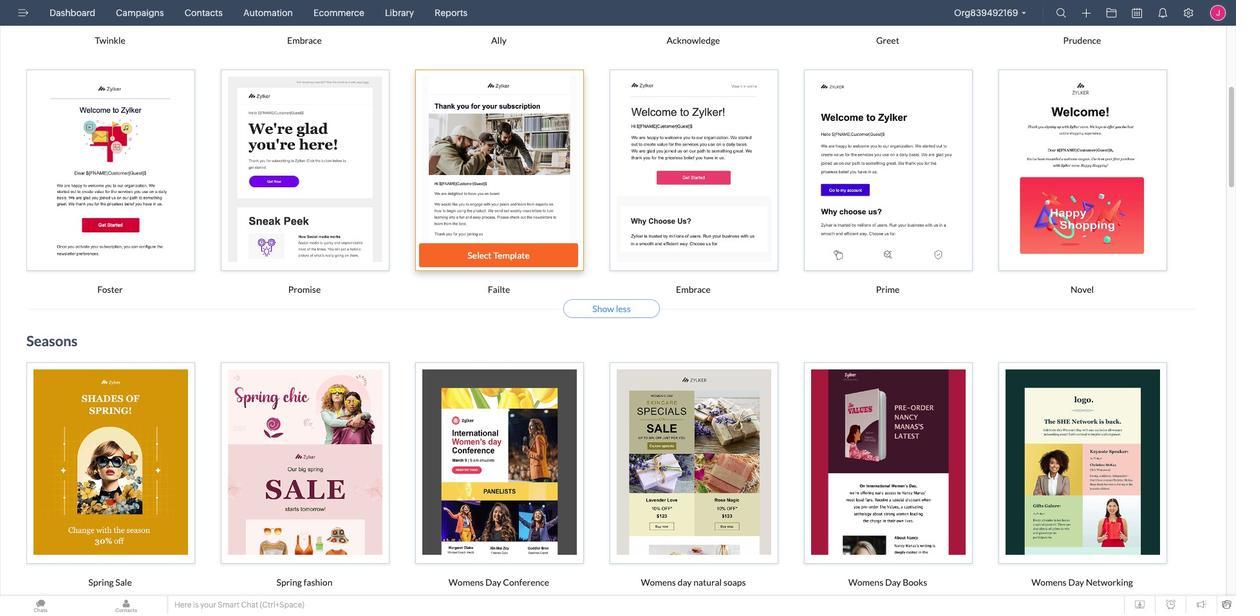 Task type: vqa. For each thing, say whether or not it's contained in the screenshot.
Admin Panel LINK
no



Task type: locate. For each thing, give the bounding box(es) containing it.
your
[[200, 601, 216, 610]]

search image
[[1057, 8, 1067, 18]]

here
[[175, 601, 192, 610]]

automation
[[243, 8, 293, 18]]

reports link
[[430, 0, 473, 26]]

smart
[[218, 601, 240, 610]]

contacts
[[185, 8, 223, 18]]

campaigns
[[116, 8, 164, 18]]

configure settings image
[[1184, 8, 1194, 18]]

library link
[[380, 0, 419, 26]]

quick actions image
[[1083, 8, 1092, 18]]

contacts image
[[86, 597, 167, 615]]

notifications image
[[1158, 8, 1169, 18]]

ecommerce
[[314, 8, 365, 18]]

here is your smart chat (ctrl+space)
[[175, 601, 305, 610]]

campaigns link
[[111, 0, 169, 26]]



Task type: describe. For each thing, give the bounding box(es) containing it.
contacts link
[[180, 0, 228, 26]]

reports
[[435, 8, 468, 18]]

folder image
[[1107, 8, 1117, 18]]

calendar image
[[1133, 8, 1143, 18]]

org839492169
[[955, 8, 1019, 18]]

dashboard link
[[44, 0, 101, 26]]

library
[[385, 8, 414, 18]]

chat
[[241, 601, 258, 610]]

(ctrl+space)
[[260, 601, 305, 610]]

ecommerce link
[[309, 0, 370, 26]]

dashboard
[[50, 8, 95, 18]]

automation link
[[238, 0, 298, 26]]

is
[[193, 601, 199, 610]]

chats image
[[0, 597, 81, 615]]



